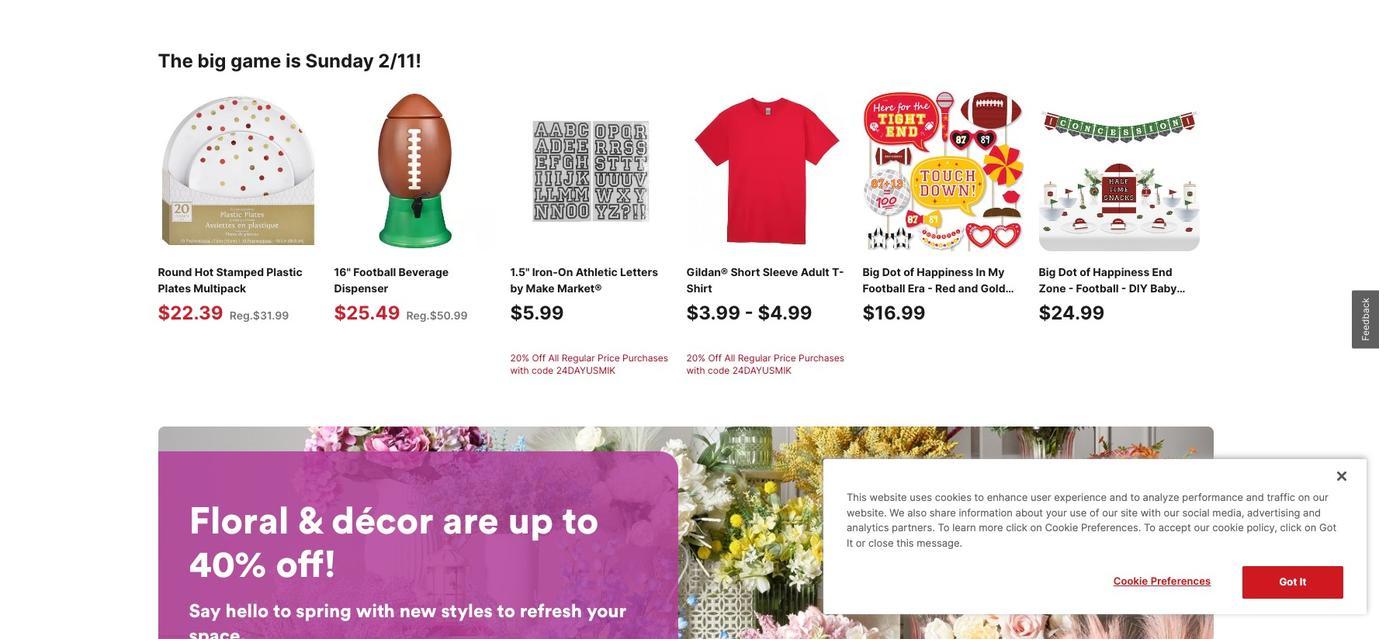 Task type: locate. For each thing, give the bounding box(es) containing it.
0 horizontal spatial 20% off all regular price purchases with code 24dayusmik
[[511, 352, 669, 376]]

on down about
[[1031, 522, 1043, 534]]

to up information
[[975, 492, 985, 504]]

cookie inside button
[[1114, 576, 1149, 588]]

1 code from the left
[[532, 365, 554, 376]]

and
[[959, 282, 979, 295], [1110, 492, 1128, 504], [1247, 492, 1265, 504], [1304, 507, 1322, 519]]

regular for $4.99
[[738, 352, 772, 364]]

of right use
[[1090, 507, 1100, 519]]

code
[[532, 365, 554, 376], [708, 365, 730, 376]]

our up accept
[[1164, 507, 1180, 519]]

0 horizontal spatial -
[[745, 302, 754, 324]]

0 horizontal spatial got
[[1280, 576, 1298, 589]]

cookie left preferences
[[1114, 576, 1149, 588]]

1 to from the left
[[938, 522, 950, 534]]

off down $3.99
[[708, 352, 722, 364]]

2 regular from the left
[[738, 352, 772, 364]]

with left new
[[356, 599, 395, 623]]

styles
[[441, 599, 493, 623]]

to left accept
[[1144, 522, 1156, 534]]

2 purchases from the left
[[799, 352, 845, 364]]

gildan® short sleeve adult t-shirt image
[[687, 91, 848, 251]]

1 vertical spatial cookie
[[1114, 576, 1149, 588]]

24dayusmik down $4.99
[[733, 365, 792, 376]]

0 horizontal spatial code
[[532, 365, 554, 376]]

to right the styles
[[497, 599, 515, 623]]

make
[[526, 282, 555, 295]]

1 purchases from the left
[[623, 352, 669, 364]]

football up sports
[[863, 282, 906, 295]]

0 horizontal spatial cookie
[[1046, 522, 1079, 534]]

1 vertical spatial got
[[1280, 576, 1298, 589]]

preferences
[[1151, 576, 1212, 588]]

dispenser
[[334, 282, 388, 295]]

1 horizontal spatial off
[[708, 352, 722, 364]]

our down social
[[1195, 522, 1210, 534]]

to
[[975, 492, 985, 504], [1131, 492, 1141, 504], [563, 497, 599, 544], [273, 599, 291, 623], [497, 599, 515, 623]]

1 vertical spatial football
[[863, 282, 906, 295]]

our right traffic
[[1314, 492, 1329, 504]]

0 horizontal spatial your
[[587, 599, 627, 623]]

off down the $5.99
[[532, 352, 546, 364]]

20% for $3.99 - $4.99
[[687, 352, 706, 364]]

1 regular from the left
[[562, 352, 595, 364]]

accept
[[1159, 522, 1192, 534]]

- right $3.99
[[745, 302, 754, 324]]

$16.99
[[863, 302, 926, 324]]

your inside say hello to spring with new styles to refresh your space.
[[587, 599, 627, 623]]

photo
[[932, 298, 964, 311]]

1 vertical spatial of
[[1090, 507, 1100, 519]]

with
[[511, 365, 529, 376], [687, 365, 706, 376], [1141, 507, 1162, 519], [356, 599, 395, 623]]

message.
[[917, 537, 963, 550]]

adult
[[801, 265, 830, 279]]

0 horizontal spatial 24dayusmik
[[557, 365, 616, 376]]

1 vertical spatial it
[[1300, 576, 1307, 589]]

$22.39
[[158, 302, 223, 324]]

0 horizontal spatial regular
[[562, 352, 595, 364]]

on right traffic
[[1299, 492, 1311, 504]]

reg.$50.99
[[407, 309, 468, 322]]

your down user
[[1046, 507, 1068, 519]]

0 horizontal spatial purchases
[[623, 352, 669, 364]]

2 code from the left
[[708, 365, 730, 376]]

with down $3.99
[[687, 365, 706, 376]]

1 horizontal spatial 20%
[[687, 352, 706, 364]]

1 horizontal spatial purchases
[[799, 352, 845, 364]]

price down 1.5" iron-on athletic letters by make market® $5.99
[[598, 352, 620, 364]]

got down advertising
[[1280, 576, 1298, 589]]

0 horizontal spatial price
[[598, 352, 620, 364]]

the big game is sunday 2/11!
[[158, 49, 422, 72]]

we
[[890, 507, 905, 519]]

your
[[1046, 507, 1068, 519], [587, 599, 627, 623]]

plastic
[[267, 265, 303, 279]]

0 horizontal spatial click
[[1006, 522, 1028, 534]]

it inside button
[[1300, 576, 1307, 589]]

happiness
[[917, 265, 974, 279]]

hot
[[195, 265, 214, 279]]

1 20% off all regular price purchases with code 24dayusmik from the left
[[511, 352, 669, 376]]

to up site
[[1131, 492, 1141, 504]]

football inside 16" football beverage dispenser $25.49 reg.$50.99
[[354, 265, 396, 279]]

2 20% from the left
[[687, 352, 706, 364]]

1 vertical spatial your
[[587, 599, 627, 623]]

to right up in the left bottom of the page
[[563, 497, 599, 544]]

1 all from the left
[[549, 352, 559, 364]]

2 24dayusmik from the left
[[733, 365, 792, 376]]

2 20% off all regular price purchases with code 24dayusmik from the left
[[687, 352, 845, 376]]

1 horizontal spatial regular
[[738, 352, 772, 364]]

20% off all regular price purchases with code 24dayusmik down 1.5" iron-on athletic letters by make market® $5.99
[[511, 352, 669, 376]]

1 horizontal spatial of
[[1090, 507, 1100, 519]]

1 off from the left
[[532, 352, 546, 364]]

24dayusmik down the $5.99
[[557, 365, 616, 376]]

it left or
[[847, 537, 853, 550]]

off
[[532, 352, 546, 364], [708, 352, 722, 364]]

1 horizontal spatial 20% off all regular price purchases with code 24dayusmik
[[687, 352, 845, 376]]

2 price from the left
[[774, 352, 796, 364]]

0 horizontal spatial of
[[904, 265, 915, 279]]

purchases
[[623, 352, 669, 364], [799, 352, 845, 364]]

policy,
[[1247, 522, 1278, 534]]

all down $3.99
[[725, 352, 736, 364]]

close
[[869, 537, 894, 550]]

1 horizontal spatial click
[[1281, 522, 1302, 534]]

more
[[979, 522, 1004, 534]]

0 vertical spatial of
[[904, 265, 915, 279]]

décor
[[332, 497, 434, 544]]

2 to from the left
[[1144, 522, 1156, 534]]

football up dispenser at the left of the page
[[354, 265, 396, 279]]

2 horizontal spatial -
[[928, 282, 933, 295]]

click
[[1006, 522, 1028, 534], [1281, 522, 1302, 534]]

purple, yellow, pink and blue floral arrangements in assorted vases image
[[158, 427, 1214, 640]]

0 vertical spatial got
[[1320, 522, 1337, 534]]

- right era
[[928, 282, 933, 295]]

cookie inside this website uses cookies to enhance user experience and to analyze performance and traffic on our website. we also share information about your use of our site with our social media, advertising and analytics partners. to learn more click on cookie preferences. to accept our cookie policy, click on got it or close this message.
[[1046, 522, 1079, 534]]

0 horizontal spatial off
[[532, 352, 546, 364]]

- left 20
[[914, 314, 919, 327]]

cookie preferences
[[1114, 576, 1212, 588]]

1.5" iron-on athletic letters by make market® $5.99
[[511, 265, 658, 324]]

it inside this website uses cookies to enhance user experience and to analyze performance and traffic on our website. we also share information about your use of our site with our social media, advertising and analytics partners. to learn more click on cookie preferences. to accept our cookie policy, click on got it or close this message.
[[847, 537, 853, 550]]

big dot of happiness end zone - football - diy baby shower or birthday party concession signs - snack bar decorations kit - 50 pieces image
[[1039, 91, 1200, 251]]

on
[[1299, 492, 1311, 504], [1031, 522, 1043, 534], [1305, 522, 1317, 534]]

cookie
[[1046, 522, 1079, 534], [1114, 576, 1149, 588]]

price down $4.99
[[774, 352, 796, 364]]

0 vertical spatial it
[[847, 537, 853, 550]]

2 off from the left
[[708, 352, 722, 364]]

to down share
[[938, 522, 950, 534]]

it
[[847, 537, 853, 550], [1300, 576, 1307, 589]]

1 horizontal spatial 24dayusmik
[[733, 365, 792, 376]]

0 vertical spatial football
[[354, 265, 396, 279]]

code down the $5.99
[[532, 365, 554, 376]]

1 horizontal spatial got
[[1320, 522, 1337, 534]]

-
[[928, 282, 933, 295], [745, 302, 754, 324], [914, 314, 919, 327]]

cookie down use
[[1046, 522, 1079, 534]]

$5.99
[[511, 302, 564, 324]]

party
[[901, 298, 930, 311]]

0 horizontal spatial all
[[549, 352, 559, 364]]

20% off all regular price purchases with code 24dayusmik
[[511, 352, 669, 376], [687, 352, 845, 376]]

20% down the $5.99
[[511, 352, 530, 364]]

and down in
[[959, 282, 979, 295]]

regular
[[562, 352, 595, 364], [738, 352, 772, 364]]

code down $3.99
[[708, 365, 730, 376]]

click down advertising
[[1281, 522, 1302, 534]]

$25.49
[[334, 302, 400, 324]]

of right dot
[[904, 265, 915, 279]]

purchases for $5.99
[[623, 352, 669, 364]]

1 horizontal spatial cookie
[[1114, 576, 1149, 588]]

cookies
[[935, 492, 972, 504]]

on
[[558, 265, 573, 279]]

1 horizontal spatial all
[[725, 352, 736, 364]]

20% off all regular price purchases with code 24dayusmik for $4.99
[[687, 352, 845, 376]]

1 horizontal spatial code
[[708, 365, 730, 376]]

1 horizontal spatial football
[[863, 282, 906, 295]]

price
[[598, 352, 620, 364], [774, 352, 796, 364]]

1 24dayusmik from the left
[[557, 365, 616, 376]]

of inside this website uses cookies to enhance user experience and to analyze performance and traffic on our website. we also share information about your use of our site with our social media, advertising and analytics partners. to learn more click on cookie preferences. to accept our cookie policy, click on got it or close this message.
[[1090, 507, 1100, 519]]

0 vertical spatial your
[[1046, 507, 1068, 519]]

athletic
[[576, 265, 618, 279]]

0 horizontal spatial it
[[847, 537, 853, 550]]

big dot of happiness in my football era - red and gold sports party photo booth props kit - 20 count image
[[863, 91, 1024, 251]]

0 vertical spatial cookie
[[1046, 522, 1079, 534]]

1 click from the left
[[1006, 522, 1028, 534]]

use
[[1070, 507, 1087, 519]]

1 20% from the left
[[511, 352, 530, 364]]

of
[[904, 265, 915, 279], [1090, 507, 1100, 519]]

1 price from the left
[[598, 352, 620, 364]]

0 horizontal spatial football
[[354, 265, 396, 279]]

1 horizontal spatial price
[[774, 352, 796, 364]]

0 horizontal spatial to
[[938, 522, 950, 534]]

are
[[443, 497, 499, 544]]

regular down $4.99
[[738, 352, 772, 364]]

social
[[1183, 507, 1210, 519]]

new
[[400, 599, 437, 623]]

1 horizontal spatial it
[[1300, 576, 1307, 589]]

regular down the $5.99
[[562, 352, 595, 364]]

it down advertising
[[1300, 576, 1307, 589]]

off!
[[276, 540, 337, 588]]

20% down $3.99
[[687, 352, 706, 364]]

gildan®
[[687, 265, 728, 279]]

0 horizontal spatial 20%
[[511, 352, 530, 364]]

2 click from the left
[[1281, 522, 1302, 534]]

props
[[863, 314, 894, 327]]

20% off all regular price purchases with code 24dayusmik down $4.99
[[687, 352, 845, 376]]

&
[[297, 497, 323, 544]]

cookie preferences button
[[1095, 567, 1231, 598]]

price for $4.99
[[774, 352, 796, 364]]

football
[[354, 265, 396, 279], [863, 282, 906, 295]]

1 horizontal spatial your
[[1046, 507, 1068, 519]]

analyze
[[1143, 492, 1180, 504]]

all down the $5.99
[[549, 352, 559, 364]]

1.5" iron-on athletic letters by make market® image
[[511, 91, 671, 251]]

2 all from the left
[[725, 352, 736, 364]]

your right refresh
[[587, 599, 627, 623]]

football inside big dot of happiness in my football era - red and gold sports party photo booth props kit - 20 count
[[863, 282, 906, 295]]

1 horizontal spatial -
[[914, 314, 919, 327]]

got up got it button
[[1320, 522, 1337, 534]]

24dayusmik
[[557, 365, 616, 376], [733, 365, 792, 376]]

advertising
[[1248, 507, 1301, 519]]

with down analyze
[[1141, 507, 1162, 519]]

site
[[1121, 507, 1138, 519]]

click down about
[[1006, 522, 1028, 534]]

short
[[731, 265, 761, 279]]

user
[[1031, 492, 1052, 504]]

off for $5.99
[[532, 352, 546, 364]]

1 horizontal spatial to
[[1144, 522, 1156, 534]]



Task type: describe. For each thing, give the bounding box(es) containing it.
multipack
[[194, 282, 246, 295]]

code for $5.99
[[532, 365, 554, 376]]

analytics
[[847, 522, 889, 534]]

stamped
[[216, 265, 264, 279]]

20% for $5.99
[[511, 352, 530, 364]]

got it
[[1280, 576, 1307, 589]]

floral
[[189, 497, 289, 544]]

media,
[[1213, 507, 1245, 519]]

game
[[231, 49, 281, 72]]

20% off all regular price purchases with code 24dayusmik for $5.99
[[511, 352, 669, 376]]

also
[[908, 507, 927, 519]]

1.5"
[[511, 265, 530, 279]]

floral & décor are up to 40% off!
[[189, 497, 599, 588]]

to inside floral & décor are up to 40% off!
[[563, 497, 599, 544]]

big
[[198, 49, 226, 72]]

spring
[[296, 599, 352, 623]]

of inside big dot of happiness in my football era - red and gold sports party photo booth props kit - 20 count
[[904, 265, 915, 279]]

reg.$31.99
[[230, 309, 289, 322]]

booth
[[966, 298, 998, 311]]

performance
[[1183, 492, 1244, 504]]

and inside big dot of happiness in my football era - red and gold sports party photo booth props kit - 20 count
[[959, 282, 979, 295]]

this website uses cookies to enhance user experience and to analyze performance and traffic on our website. we also share information about your use of our site with our social media, advertising and analytics partners. to learn more click on cookie preferences. to accept our cookie policy, click on got it or close this message.
[[847, 492, 1337, 550]]

- inside gildan® short sleeve adult t- shirt $3.99 - $4.99
[[745, 302, 754, 324]]

all for $5.99
[[549, 352, 559, 364]]

t-
[[832, 265, 844, 279]]

with inside this website uses cookies to enhance user experience and to analyze performance and traffic on our website. we also share information about your use of our site with our social media, advertising and analytics partners. to learn more click on cookie preferences. to accept our cookie policy, click on got it or close this message.
[[1141, 507, 1162, 519]]

is
[[286, 49, 301, 72]]

16" football beverage dispenser image
[[334, 91, 495, 251]]

traffic
[[1267, 492, 1296, 504]]

preferences.
[[1082, 522, 1142, 534]]

code for $3.99 - $4.99
[[708, 365, 730, 376]]

16" football beverage dispenser $25.49 reg.$50.99
[[334, 265, 468, 324]]

big
[[863, 265, 880, 279]]

era
[[908, 282, 926, 295]]

website.
[[847, 507, 887, 519]]

say hello to spring with new styles to refresh your space.
[[189, 599, 627, 640]]

2/11!
[[378, 49, 422, 72]]

experience
[[1055, 492, 1107, 504]]

16"
[[334, 265, 351, 279]]

about
[[1016, 507, 1044, 519]]

and up site
[[1110, 492, 1128, 504]]

share
[[930, 507, 956, 519]]

the
[[158, 49, 193, 72]]

my
[[989, 265, 1005, 279]]

hello
[[226, 599, 269, 623]]

sleeve
[[763, 265, 799, 279]]

regular for $5.99
[[562, 352, 595, 364]]

purchases for $4.99
[[799, 352, 845, 364]]

all for $4.99
[[725, 352, 736, 364]]

red
[[936, 282, 956, 295]]

information
[[959, 507, 1013, 519]]

dot
[[883, 265, 901, 279]]

learn
[[953, 522, 976, 534]]

$4.99
[[758, 302, 813, 324]]

24dayusmik for $5.99
[[557, 365, 616, 376]]

this
[[897, 537, 914, 550]]

got inside this website uses cookies to enhance user experience and to analyze performance and traffic on our website. we also share information about your use of our site with our social media, advertising and analytics partners. to learn more click on cookie preferences. to accept our cookie policy, click on got it or close this message.
[[1320, 522, 1337, 534]]

and right advertising
[[1304, 507, 1322, 519]]

uses
[[910, 492, 933, 504]]

beverage
[[399, 265, 449, 279]]

round hot stamped plastic plates multipack image
[[158, 91, 319, 251]]

iron-
[[532, 265, 558, 279]]

got it button
[[1243, 567, 1344, 599]]

or
[[856, 537, 866, 550]]

letters
[[620, 265, 658, 279]]

with down the $5.99
[[511, 365, 529, 376]]

with inside say hello to spring with new styles to refresh your space.
[[356, 599, 395, 623]]

on right the policy,
[[1305, 522, 1317, 534]]

our up preferences.
[[1103, 507, 1118, 519]]

to right hello
[[273, 599, 291, 623]]

this
[[847, 492, 867, 504]]

$24.99
[[1039, 302, 1105, 324]]

40%
[[189, 540, 267, 588]]

big dot of happiness in my football era - red and gold sports party photo booth props kit - 20 count
[[863, 265, 1006, 327]]

in
[[976, 265, 986, 279]]

and up advertising
[[1247, 492, 1265, 504]]

sports
[[863, 298, 899, 311]]

gold
[[981, 282, 1006, 295]]

up
[[508, 497, 554, 544]]

shirt
[[687, 282, 713, 295]]

20
[[922, 314, 936, 327]]

off for $3.99 - $4.99
[[708, 352, 722, 364]]

your inside this website uses cookies to enhance user experience and to analyze performance and traffic on our website. we also share information about your use of our site with our social media, advertising and analytics partners. to learn more click on cookie preferences. to accept our cookie policy, click on got it or close this message.
[[1046, 507, 1068, 519]]

space.
[[189, 624, 246, 640]]

round hot stamped plastic plates multipack $22.39 reg.$31.99
[[158, 265, 303, 324]]

$3.99
[[687, 302, 741, 324]]

plates
[[158, 282, 191, 295]]

24dayusmik for $4.99
[[733, 365, 792, 376]]

say
[[189, 599, 221, 623]]

by
[[511, 282, 524, 295]]

sunday
[[306, 49, 374, 72]]

enhance
[[987, 492, 1028, 504]]

market®
[[557, 282, 602, 295]]

website
[[870, 492, 907, 504]]

partners.
[[892, 522, 935, 534]]

price for $5.99
[[598, 352, 620, 364]]

$24.99 link
[[1039, 91, 1200, 377]]

count
[[938, 314, 971, 327]]

got inside got it button
[[1280, 576, 1298, 589]]



Task type: vqa. For each thing, say whether or not it's contained in the screenshot.
'BLUE &#X26; PURPLE GIFT BAG BY ASHLAND&#XAE;' "image"
no



